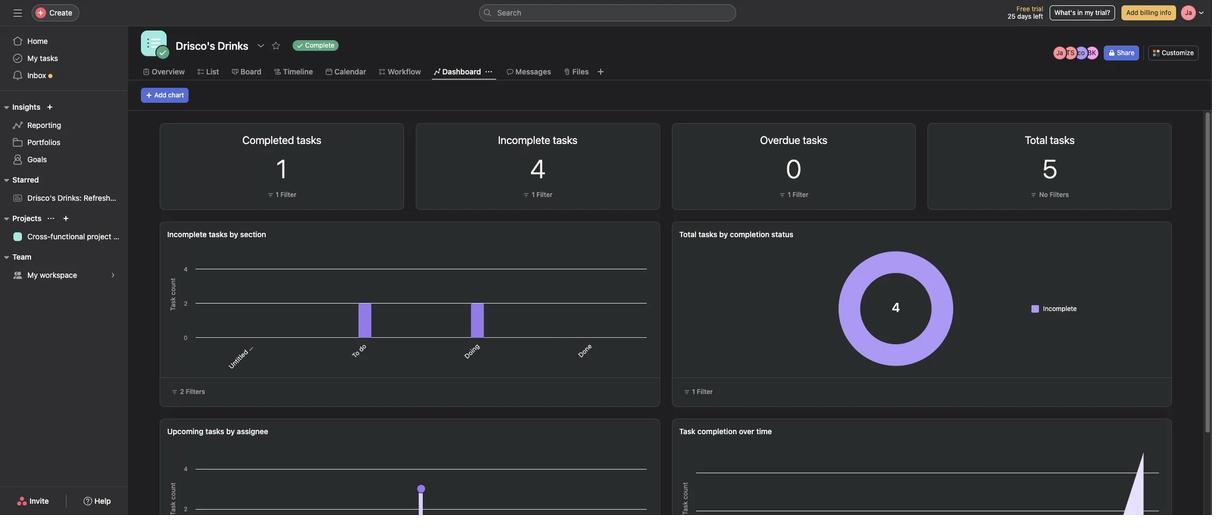 Task type: vqa. For each thing, say whether or not it's contained in the screenshot.
now
no



Task type: locate. For each thing, give the bounding box(es) containing it.
add billing info
[[1127, 9, 1172, 17]]

1 vertical spatial incomplete
[[1043, 305, 1077, 313]]

add to starred image
[[271, 41, 280, 50]]

done
[[577, 342, 594, 359]]

filter
[[281, 191, 296, 199], [537, 191, 553, 199], [793, 191, 809, 199], [697, 388, 713, 396]]

by
[[719, 230, 728, 239]]

None text field
[[173, 36, 251, 55]]

filters for no filters
[[1050, 191, 1069, 199]]

2
[[180, 388, 184, 396]]

1 horizontal spatial incomplete
[[1043, 305, 1077, 313]]

filter down 1 button
[[281, 191, 296, 199]]

completion status
[[730, 230, 794, 239]]

2 my from the top
[[27, 271, 38, 280]]

incomplete
[[167, 230, 207, 239], [1043, 305, 1077, 313]]

1 filter button up the task
[[679, 385, 718, 400]]

my down team
[[27, 271, 38, 280]]

inbox link
[[6, 67, 122, 84]]

tasks left by
[[699, 230, 717, 239]]

add
[[1127, 9, 1139, 17], [154, 91, 166, 99]]

filters right 2
[[186, 388, 205, 396]]

invite button
[[10, 492, 56, 511]]

tasks down home
[[40, 54, 58, 63]]

0 horizontal spatial incomplete
[[167, 230, 207, 239]]

workspace
[[40, 271, 77, 280]]

1 for 1 filter button under 0
[[788, 191, 791, 199]]

tab actions image
[[485, 69, 492, 75]]

incomplete tasks by section
[[167, 230, 266, 239]]

timeline link
[[274, 66, 313, 78]]

add inside "button"
[[1127, 9, 1139, 17]]

projects element
[[0, 209, 128, 248]]

dashboard link
[[434, 66, 481, 78]]

filters for 2 filters
[[186, 388, 205, 396]]

workflow link
[[379, 66, 421, 78]]

1 up the task
[[692, 388, 695, 396]]

0 vertical spatial my
[[27, 54, 38, 63]]

1 filter button
[[264, 190, 299, 200], [521, 190, 555, 200], [777, 190, 811, 200], [679, 385, 718, 400]]

starred
[[12, 175, 39, 184]]

tasks right upcoming
[[205, 427, 224, 436]]

my workspace
[[27, 271, 77, 280]]

1 filter for 1 filter button below 4
[[532, 191, 553, 199]]

team button
[[0, 251, 31, 264]]

my inside my tasks link
[[27, 54, 38, 63]]

tasks
[[40, 54, 58, 63], [209, 230, 228, 239], [699, 230, 717, 239], [205, 427, 224, 436]]

task completion over time
[[679, 427, 772, 436]]

0 vertical spatial incomplete
[[167, 230, 207, 239]]

teams element
[[0, 248, 128, 286]]

bk
[[1088, 49, 1096, 57]]

1 for 1 filter button on top of the task
[[692, 388, 695, 396]]

overview
[[152, 67, 185, 76]]

0 horizontal spatial filters
[[186, 388, 205, 396]]

view chart image
[[354, 135, 363, 143]]

no filters
[[1039, 191, 1069, 199]]

1 filter
[[276, 191, 296, 199], [532, 191, 553, 199], [788, 191, 809, 199], [692, 388, 713, 396]]

section
[[245, 331, 267, 353]]

more actions image
[[384, 135, 393, 143]]

add inside button
[[154, 91, 166, 99]]

1 my from the top
[[27, 54, 38, 63]]

my inside my workspace link
[[27, 271, 38, 280]]

over time
[[739, 427, 772, 436]]

show options, current sort, top image
[[48, 215, 54, 222]]

filters inside the 2 filters "button"
[[186, 388, 205, 396]]

1 filter down 4
[[532, 191, 553, 199]]

no
[[1039, 191, 1048, 199]]

1 vertical spatial add
[[154, 91, 166, 99]]

1 down 0
[[788, 191, 791, 199]]

4
[[530, 154, 546, 184]]

share button
[[1104, 46, 1140, 61]]

reporting
[[27, 121, 61, 130]]

1 down 1 button
[[276, 191, 279, 199]]

my tasks
[[27, 54, 58, 63]]

board
[[241, 67, 262, 76]]

completion
[[698, 427, 737, 436]]

add chart button
[[141, 88, 189, 103]]

my workspace link
[[6, 267, 122, 284]]

insights
[[12, 102, 40, 111]]

my up inbox
[[27, 54, 38, 63]]

untitled section
[[227, 331, 267, 371]]

tasks inside my tasks link
[[40, 54, 58, 63]]

calendar
[[334, 67, 366, 76]]

filters inside no filters button
[[1050, 191, 1069, 199]]

share
[[1117, 49, 1135, 57]]

what's
[[1055, 9, 1076, 17]]

filter for 1 filter button on top of the task
[[697, 388, 713, 396]]

1 down the completed tasks
[[276, 154, 287, 184]]

trial
[[1032, 5, 1043, 13]]

0 vertical spatial filters
[[1050, 191, 1069, 199]]

filter down 0 button in the right top of the page
[[793, 191, 809, 199]]

insights element
[[0, 98, 128, 170]]

inbox
[[27, 71, 46, 80]]

0 horizontal spatial add
[[154, 91, 166, 99]]

1 for 1 filter button underneath 1 button
[[276, 191, 279, 199]]

25
[[1008, 12, 1016, 20]]

1 filter down 1 button
[[276, 191, 296, 199]]

chart
[[168, 91, 184, 99]]

tasks left by section
[[209, 230, 228, 239]]

what's in my trial?
[[1055, 9, 1110, 17]]

tasks for incomplete
[[209, 230, 228, 239]]

1 filter down 0 button in the right top of the page
[[788, 191, 809, 199]]

project
[[87, 232, 111, 241]]

1 filter for 1 filter button under 0
[[788, 191, 809, 199]]

filter down 4
[[537, 191, 553, 199]]

1 filter up completion
[[692, 388, 713, 396]]

add left "billing"
[[1127, 9, 1139, 17]]

0 vertical spatial add
[[1127, 9, 1139, 17]]

add tab image
[[596, 68, 605, 76]]

add left chart at the left of page
[[154, 91, 166, 99]]

calendar link
[[326, 66, 366, 78]]

filters right no
[[1050, 191, 1069, 199]]

1 horizontal spatial add
[[1127, 9, 1139, 17]]

1 button
[[276, 154, 287, 184]]

1 horizontal spatial filters
[[1050, 191, 1069, 199]]

overview link
[[143, 66, 185, 78]]

list link
[[198, 66, 219, 78]]

task
[[679, 427, 696, 436]]

see details, my workspace image
[[110, 272, 116, 279]]

home link
[[6, 33, 122, 50]]

1 vertical spatial filters
[[186, 388, 205, 396]]

filter up completion
[[697, 388, 713, 396]]

2 filters
[[180, 388, 205, 396]]

1 vertical spatial my
[[27, 271, 38, 280]]

free
[[1017, 5, 1030, 13]]

complete button
[[288, 38, 344, 53]]

trial?
[[1096, 9, 1110, 17]]

recommendation
[[130, 193, 190, 203]]

messages link
[[507, 66, 551, 78]]

total tasks
[[1025, 134, 1075, 146]]

portfolios link
[[6, 134, 122, 151]]

1 filter for 1 filter button underneath 1 button
[[276, 191, 296, 199]]

global element
[[0, 26, 128, 91]]

1
[[276, 154, 287, 184], [276, 191, 279, 199], [532, 191, 535, 199], [788, 191, 791, 199], [692, 388, 695, 396]]

4 button
[[530, 154, 546, 184]]

1 for 1 filter button below 4
[[532, 191, 535, 199]]

total tasks by completion status
[[679, 230, 794, 239]]

info
[[1160, 9, 1172, 17]]

1 down 4
[[532, 191, 535, 199]]



Task type: describe. For each thing, give the bounding box(es) containing it.
portfolios
[[27, 138, 60, 147]]

list
[[206, 67, 219, 76]]

goals
[[27, 155, 47, 164]]

0 button
[[786, 154, 802, 184]]

workflow
[[388, 67, 421, 76]]

hide sidebar image
[[13, 9, 22, 17]]

edit chart image
[[369, 135, 378, 143]]

customize
[[1162, 49, 1194, 57]]

completed tasks
[[242, 134, 321, 146]]

5
[[1042, 154, 1058, 184]]

ja
[[1056, 49, 1063, 57]]

billing
[[1140, 9, 1158, 17]]

days
[[1018, 12, 1032, 20]]

filter for 1 filter button underneath 1 button
[[281, 191, 296, 199]]

5 button
[[1042, 154, 1058, 184]]

list image
[[147, 37, 160, 50]]

starred element
[[0, 170, 190, 209]]

1 filter button down 4
[[521, 190, 555, 200]]

filter for 1 filter button below 4
[[537, 191, 553, 199]]

timeline
[[283, 67, 313, 76]]

add for add billing info
[[1127, 9, 1139, 17]]

dashboard
[[442, 67, 481, 76]]

add chart
[[154, 91, 184, 99]]

overdue tasks
[[760, 134, 828, 146]]

create
[[49, 8, 72, 17]]

customize button
[[1149, 46, 1199, 61]]

cross-functional project plan link
[[6, 228, 128, 245]]

reporting link
[[6, 117, 122, 134]]

do
[[357, 342, 368, 354]]

drisco's drinks: refreshment recommendation
[[27, 193, 190, 203]]

new project or portfolio image
[[63, 215, 69, 222]]

files
[[573, 67, 589, 76]]

1 filter for 1 filter button on top of the task
[[692, 388, 713, 396]]

board link
[[232, 66, 262, 78]]

starred button
[[0, 174, 39, 187]]

incomplete for incomplete tasks by section
[[167, 230, 207, 239]]

1 filter button down 1 button
[[264, 190, 299, 200]]

create button
[[32, 4, 79, 21]]

cross-functional project plan
[[27, 232, 128, 241]]

show options image
[[256, 41, 265, 50]]

my for my tasks
[[27, 54, 38, 63]]

messages
[[515, 67, 551, 76]]

home
[[27, 36, 48, 46]]

files link
[[564, 66, 589, 78]]

untitled
[[227, 348, 250, 371]]

free trial 25 days left
[[1008, 5, 1043, 20]]

ts
[[1067, 49, 1075, 57]]

projects
[[12, 214, 41, 223]]

left
[[1033, 12, 1043, 20]]

incomplete tasks
[[498, 134, 578, 146]]

drisco's
[[27, 193, 56, 203]]

search
[[497, 8, 521, 17]]

filter for 1 filter button under 0
[[793, 191, 809, 199]]

help button
[[77, 492, 118, 511]]

search button
[[479, 4, 736, 21]]

my for my workspace
[[27, 271, 38, 280]]

total
[[679, 230, 697, 239]]

upcoming
[[167, 427, 203, 436]]

tasks for total
[[699, 230, 717, 239]]

team
[[12, 252, 31, 262]]

0
[[786, 154, 802, 184]]

upcoming tasks by assignee
[[167, 427, 268, 436]]

search list box
[[479, 4, 736, 21]]

help
[[94, 497, 111, 506]]

tasks for my
[[40, 54, 58, 63]]

add billing info button
[[1122, 5, 1176, 20]]

new image
[[47, 104, 53, 110]]

to
[[351, 349, 361, 360]]

drisco's drinks: refreshment recommendation link
[[6, 190, 190, 207]]

refreshment
[[84, 193, 128, 203]]

co
[[1078, 49, 1085, 57]]

1 filter button down 0
[[777, 190, 811, 200]]

plan
[[113, 232, 128, 241]]

drinks:
[[58, 193, 82, 203]]

projects button
[[0, 212, 41, 225]]

in
[[1078, 9, 1083, 17]]

my
[[1085, 9, 1094, 17]]

insights button
[[0, 101, 40, 114]]

invite
[[30, 497, 49, 506]]

my tasks link
[[6, 50, 122, 67]]

cross-
[[27, 232, 51, 241]]

tasks for upcoming
[[205, 427, 224, 436]]

goals link
[[6, 151, 122, 168]]

complete
[[305, 41, 334, 49]]

incomplete for incomplete
[[1043, 305, 1077, 313]]

add for add chart
[[154, 91, 166, 99]]



